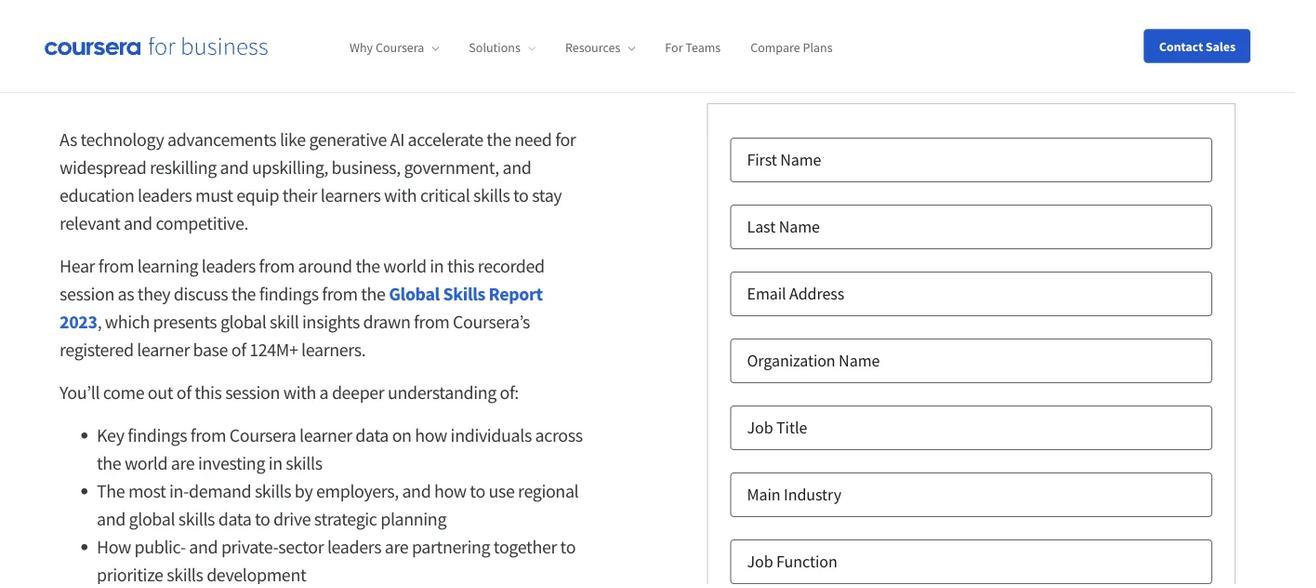 Task type: vqa. For each thing, say whether or not it's contained in the screenshot.
States
no



Task type: locate. For each thing, give the bounding box(es) containing it.
are
[[171, 452, 195, 475], [385, 535, 409, 559]]

skills
[[443, 282, 486, 306]]

0 vertical spatial world
[[384, 254, 427, 278]]

1 horizontal spatial this
[[447, 254, 475, 278]]

planning
[[381, 507, 447, 531]]

1 vertical spatial world
[[125, 452, 168, 475]]

1 vertical spatial are
[[385, 535, 409, 559]]

critical
[[420, 184, 470, 207]]

contact
[[1160, 38, 1204, 54]]

0 vertical spatial findings
[[259, 282, 319, 306]]

session inside hear from learning leaders from around the world in this recorded session as they discuss the findings from the
[[60, 282, 114, 306]]

discuss
[[174, 282, 228, 306]]

you'll come out of this session with a deeper understanding of:
[[60, 381, 519, 404]]

around
[[298, 254, 352, 278]]

from up the investing
[[190, 424, 226, 447]]

and down need
[[503, 156, 532, 179]]

world inside key findings from coursera learner data on how individuals across the world are investing in skills the most in-demand skills by employers, and how to use regional and global skills data to drive strategic planning how public- and private-sector leaders are partnering together to prioritize skills development
[[125, 452, 168, 475]]

use
[[489, 480, 515, 503]]

to left stay at the left top
[[514, 184, 529, 207]]

1 horizontal spatial leaders
[[202, 254, 256, 278]]

leaders
[[138, 184, 192, 207], [202, 254, 256, 278], [327, 535, 382, 559]]

this
[[447, 254, 475, 278], [195, 381, 222, 404]]

name
[[781, 149, 822, 170], [779, 216, 820, 237], [839, 350, 880, 371]]

1 horizontal spatial data
[[356, 424, 389, 447]]

of:
[[500, 381, 519, 404]]

0 horizontal spatial world
[[125, 452, 168, 475]]

Organization Name text field
[[731, 339, 1213, 383]]

of right "base"
[[231, 338, 246, 361]]

session up 2023
[[60, 282, 114, 306]]

hear
[[60, 254, 95, 278]]

how
[[415, 424, 448, 447], [434, 480, 467, 503]]

accelerate
[[408, 128, 483, 151]]

world up "global"
[[384, 254, 427, 278]]

upskilling,
[[252, 156, 328, 179]]

0 vertical spatial coursera
[[376, 39, 425, 56]]

name for organization name
[[839, 350, 880, 371]]

1 vertical spatial in
[[269, 452, 283, 475]]

2 horizontal spatial leaders
[[327, 535, 382, 559]]

1 job from the top
[[748, 417, 774, 438]]

in up "global"
[[430, 254, 444, 278]]

2 vertical spatial leaders
[[327, 535, 382, 559]]

global inside the , which presents global skill insights drawn from coursera's registered learner base of 124m+ learners.
[[220, 310, 267, 334]]

global left skill
[[220, 310, 267, 334]]

competitive.
[[156, 212, 248, 235]]

0 vertical spatial leaders
[[138, 184, 192, 207]]

0 horizontal spatial data
[[218, 507, 252, 531]]

compare
[[751, 39, 801, 56]]

how up planning
[[434, 480, 467, 503]]

in right the investing
[[269, 452, 283, 475]]

sector
[[278, 535, 324, 559]]

session down 124m+
[[225, 381, 280, 404]]

leaders inside hear from learning leaders from around the world in this recorded session as they discuss the findings from the
[[202, 254, 256, 278]]

learner
[[137, 338, 190, 361], [300, 424, 352, 447]]

0 horizontal spatial leaders
[[138, 184, 192, 207]]

0 horizontal spatial session
[[60, 282, 114, 306]]

1 vertical spatial learner
[[300, 424, 352, 447]]

report
[[489, 282, 543, 306]]

coursera inside key findings from coursera learner data on how individuals across the world are investing in skills the most in-demand skills by employers, and how to use regional and global skills data to drive strategic planning how public- and private-sector leaders are partnering together to prioritize skills development
[[230, 424, 296, 447]]

global skills report 2023 link
[[60, 282, 543, 334]]

leaders up discuss
[[202, 254, 256, 278]]

together
[[494, 535, 557, 559]]

with down the business,
[[384, 184, 417, 207]]

1 vertical spatial findings
[[128, 424, 187, 447]]

0 vertical spatial in
[[430, 254, 444, 278]]

this inside hear from learning leaders from around the world in this recorded session as they discuss the findings from the
[[447, 254, 475, 278]]

1 vertical spatial leaders
[[202, 254, 256, 278]]

1 horizontal spatial of
[[231, 338, 246, 361]]

skills right critical
[[474, 184, 510, 207]]

generative
[[309, 128, 387, 151]]

for
[[666, 39, 683, 56]]

0 horizontal spatial in
[[269, 452, 283, 475]]

how right on
[[415, 424, 448, 447]]

global
[[389, 282, 440, 306]]

findings inside key findings from coursera learner data on how individuals across the world are investing in skills the most in-demand skills by employers, and how to use regional and global skills data to drive strategic planning how public- and private-sector leaders are partnering together to prioritize skills development
[[128, 424, 187, 447]]

individuals
[[451, 424, 532, 447]]

1 horizontal spatial world
[[384, 254, 427, 278]]

0 vertical spatial global
[[220, 310, 267, 334]]

hear from learning leaders from around the world in this recorded session as they discuss the findings from the
[[60, 254, 545, 306]]

2 vertical spatial name
[[839, 350, 880, 371]]

of
[[231, 338, 246, 361], [177, 381, 191, 404]]

for teams
[[666, 39, 721, 56]]

1 horizontal spatial are
[[385, 535, 409, 559]]

learner inside the , which presents global skill insights drawn from coursera's registered learner base of 124m+ learners.
[[137, 338, 190, 361]]

1 vertical spatial session
[[225, 381, 280, 404]]

most
[[128, 480, 166, 503]]

1 horizontal spatial with
[[384, 184, 417, 207]]

global
[[220, 310, 267, 334], [129, 507, 175, 531]]

1 vertical spatial with
[[283, 381, 316, 404]]

coursera up the investing
[[230, 424, 296, 447]]

1 vertical spatial job
[[748, 551, 774, 572]]

world
[[384, 254, 427, 278], [125, 452, 168, 475]]

global down most
[[129, 507, 175, 531]]

sales
[[1207, 38, 1236, 54]]

data down demand
[[218, 507, 252, 531]]

demand
[[189, 480, 251, 503]]

are down planning
[[385, 535, 409, 559]]

name right first
[[781, 149, 822, 170]]

1 vertical spatial name
[[779, 216, 820, 237]]

1 vertical spatial global
[[129, 507, 175, 531]]

job
[[748, 417, 774, 438], [748, 551, 774, 572]]

data left on
[[356, 424, 389, 447]]

by
[[295, 480, 313, 503]]

email address
[[748, 283, 845, 304]]

global inside key findings from coursera learner data on how individuals across the world are investing in skills the most in-demand skills by employers, and how to use regional and global skills data to drive strategic planning how public- and private-sector leaders are partnering together to prioritize skills development
[[129, 507, 175, 531]]

leaders down reskilling
[[138, 184, 192, 207]]

0 vertical spatial session
[[60, 282, 114, 306]]

and
[[220, 156, 249, 179], [503, 156, 532, 179], [124, 212, 152, 235], [402, 480, 431, 503], [97, 507, 126, 531], [189, 535, 218, 559]]

recorded
[[478, 254, 545, 278]]

as
[[118, 282, 134, 306]]

plans
[[803, 39, 833, 56]]

0 horizontal spatial with
[[283, 381, 316, 404]]

,
[[97, 310, 102, 334]]

on
[[392, 424, 412, 447]]

learners.
[[302, 338, 366, 361]]

skill
[[270, 310, 299, 334]]

session
[[60, 282, 114, 306], [225, 381, 280, 404]]

0 vertical spatial name
[[781, 149, 822, 170]]

reskilling
[[150, 156, 217, 179]]

0 vertical spatial this
[[447, 254, 475, 278]]

this up skills
[[447, 254, 475, 278]]

come
[[103, 381, 144, 404]]

1 horizontal spatial session
[[225, 381, 280, 404]]

to left "use"
[[470, 480, 486, 503]]

0 vertical spatial job
[[748, 417, 774, 438]]

partnering
[[412, 535, 491, 559]]

skills inside as technology advancements like generative ai accelerate the need for widespread reskilling and upskilling, business, government, and education leaders must equip their learners with critical skills to stay relevant and competitive.
[[474, 184, 510, 207]]

industry
[[784, 484, 842, 505]]

job left function
[[748, 551, 774, 572]]

leaders inside as technology advancements like generative ai accelerate the need for widespread reskilling and upskilling, business, government, and education leaders must equip their learners with critical skills to stay relevant and competitive.
[[138, 184, 192, 207]]

leaders down strategic
[[327, 535, 382, 559]]

coursera
[[376, 39, 425, 56], [230, 424, 296, 447]]

job left title
[[748, 417, 774, 438]]

Last Name text field
[[731, 205, 1213, 249]]

2023
[[60, 310, 97, 334]]

the down key
[[97, 452, 121, 475]]

education
[[60, 184, 134, 207]]

to left drive
[[255, 507, 270, 531]]

1 horizontal spatial global
[[220, 310, 267, 334]]

drive
[[274, 507, 311, 531]]

skills
[[474, 184, 510, 207], [286, 452, 323, 475], [255, 480, 291, 503], [178, 507, 215, 531], [167, 563, 203, 585]]

0 vertical spatial how
[[415, 424, 448, 447]]

and right "public-"
[[189, 535, 218, 559]]

learner down 'presents'
[[137, 338, 190, 361]]

base
[[193, 338, 228, 361]]

insights
[[302, 310, 360, 334]]

the right the around
[[356, 254, 380, 278]]

0 horizontal spatial learner
[[137, 338, 190, 361]]

1 vertical spatial data
[[218, 507, 252, 531]]

1 horizontal spatial learner
[[300, 424, 352, 447]]

learning
[[137, 254, 198, 278]]

0 vertical spatial with
[[384, 184, 417, 207]]

0 vertical spatial learner
[[137, 338, 190, 361]]

Email Address email field
[[731, 272, 1213, 316]]

learners
[[321, 184, 381, 207]]

First Name text field
[[731, 138, 1213, 182]]

0 horizontal spatial global
[[129, 507, 175, 531]]

key findings from coursera learner data on how individuals across the world are investing in skills the most in-demand skills by employers, and how to use regional and global skills data to drive strategic planning how public- and private-sector leaders are partnering together to prioritize skills development
[[97, 424, 583, 585]]

of right out
[[177, 381, 191, 404]]

0 vertical spatial of
[[231, 338, 246, 361]]

skills left by
[[255, 480, 291, 503]]

0 horizontal spatial findings
[[128, 424, 187, 447]]

0 horizontal spatial are
[[171, 452, 195, 475]]

from down "global"
[[414, 310, 450, 334]]

ai
[[390, 128, 405, 151]]

skills up by
[[286, 452, 323, 475]]

0 horizontal spatial coursera
[[230, 424, 296, 447]]

findings up skill
[[259, 282, 319, 306]]

the inside as technology advancements like generative ai accelerate the need for widespread reskilling and upskilling, business, government, and education leaders must equip their learners with critical skills to stay relevant and competitive.
[[487, 128, 511, 151]]

in
[[430, 254, 444, 278], [269, 452, 283, 475]]

for
[[556, 128, 576, 151]]

1 vertical spatial coursera
[[230, 424, 296, 447]]

0 horizontal spatial this
[[195, 381, 222, 404]]

the left need
[[487, 128, 511, 151]]

need
[[515, 128, 552, 151]]

, which presents global skill insights drawn from coursera's registered learner base of 124m+ learners.
[[60, 310, 530, 361]]

solutions
[[469, 39, 521, 56]]

name right last at the top right of page
[[779, 216, 820, 237]]

with left a
[[283, 381, 316, 404]]

are up in-
[[171, 452, 195, 475]]

coursera right "why"
[[376, 39, 425, 56]]

learner down a
[[300, 424, 352, 447]]

this down "base"
[[195, 381, 222, 404]]

1 vertical spatial of
[[177, 381, 191, 404]]

first name
[[748, 149, 822, 170]]

name right organization
[[839, 350, 880, 371]]

1 horizontal spatial in
[[430, 254, 444, 278]]

world up most
[[125, 452, 168, 475]]

findings down out
[[128, 424, 187, 447]]

contact sales
[[1160, 38, 1236, 54]]

1 horizontal spatial findings
[[259, 282, 319, 306]]

deeper
[[332, 381, 385, 404]]

2 job from the top
[[748, 551, 774, 572]]

why
[[350, 39, 373, 56]]

across
[[535, 424, 583, 447]]



Task type: describe. For each thing, give the bounding box(es) containing it.
to inside as technology advancements like generative ai accelerate the need for widespread reskilling and upskilling, business, government, and education leaders must equip their learners with critical skills to stay relevant and competitive.
[[514, 184, 529, 207]]

strategic
[[314, 507, 377, 531]]

in-
[[169, 480, 189, 503]]

from left the around
[[259, 254, 295, 278]]

as technology advancements like generative ai accelerate the need for widespread reskilling and upskilling, business, government, and education leaders must equip their learners with critical skills to stay relevant and competitive.
[[60, 128, 576, 235]]

and up planning
[[402, 480, 431, 503]]

registered
[[60, 338, 134, 361]]

as
[[60, 128, 77, 151]]

name for last name
[[779, 216, 820, 237]]

main industry
[[748, 484, 842, 505]]

resources link
[[566, 39, 636, 56]]

to right together
[[561, 535, 576, 559]]

main
[[748, 484, 781, 505]]

124m+
[[250, 338, 298, 361]]

public-
[[134, 535, 186, 559]]

1 horizontal spatial coursera
[[376, 39, 425, 56]]

teams
[[686, 39, 721, 56]]

title
[[777, 417, 808, 438]]

compare plans
[[751, 39, 833, 56]]

from up insights
[[322, 282, 358, 306]]

why coursera link
[[350, 39, 439, 56]]

job for job function
[[748, 551, 774, 572]]

which
[[105, 310, 150, 334]]

in inside hear from learning leaders from around the world in this recorded session as they discuss the findings from the
[[430, 254, 444, 278]]

from inside the , which presents global skill insights drawn from coursera's registered learner base of 124m+ learners.
[[414, 310, 450, 334]]

from inside key findings from coursera learner data on how individuals across the world are investing in skills the most in-demand skills by employers, and how to use regional and global skills data to drive strategic planning how public- and private-sector leaders are partnering together to prioritize skills development
[[190, 424, 226, 447]]

out
[[148, 381, 173, 404]]

of inside the , which presents global skill insights drawn from coursera's registered learner base of 124m+ learners.
[[231, 338, 246, 361]]

organization name
[[748, 350, 880, 371]]

how
[[97, 535, 131, 559]]

like
[[280, 128, 306, 151]]

and down advancements
[[220, 156, 249, 179]]

function
[[777, 551, 838, 572]]

job title
[[748, 417, 808, 438]]

coursera for business image
[[45, 37, 268, 56]]

resources
[[566, 39, 621, 56]]

skills down in-
[[178, 507, 215, 531]]

skills down "public-"
[[167, 563, 203, 585]]

a
[[320, 381, 329, 404]]

from up as
[[98, 254, 134, 278]]

organization
[[748, 350, 836, 371]]

learner inside key findings from coursera learner data on how individuals across the world are investing in skills the most in-demand skills by employers, and how to use regional and global skills data to drive strategic planning how public- and private-sector leaders are partnering together to prioritize skills development
[[300, 424, 352, 447]]

and right relevant
[[124, 212, 152, 235]]

business,
[[332, 156, 401, 179]]

regional
[[518, 480, 579, 503]]

why coursera
[[350, 39, 425, 56]]

for teams link
[[666, 39, 721, 56]]

0 vertical spatial data
[[356, 424, 389, 447]]

first
[[748, 149, 778, 170]]

job function
[[748, 551, 838, 572]]

world inside hear from learning leaders from around the world in this recorded session as they discuss the findings from the
[[384, 254, 427, 278]]

presents
[[153, 310, 217, 334]]

global skills report 2023
[[60, 282, 543, 334]]

the right discuss
[[231, 282, 256, 306]]

prioritize
[[97, 563, 163, 585]]

the
[[97, 480, 125, 503]]

stay
[[532, 184, 562, 207]]

last
[[748, 216, 776, 237]]

the inside key findings from coursera learner data on how individuals across the world are investing in skills the most in-demand skills by employers, and how to use regional and global skills data to drive strategic planning how public- and private-sector leaders are partnering together to prioritize skills development
[[97, 452, 121, 475]]

technology
[[80, 128, 164, 151]]

advancements
[[167, 128, 277, 151]]

email
[[748, 283, 787, 304]]

investing
[[198, 452, 265, 475]]

the up "drawn"
[[361, 282, 386, 306]]

0 horizontal spatial of
[[177, 381, 191, 404]]

their
[[283, 184, 317, 207]]

last name
[[748, 216, 820, 237]]

1 vertical spatial this
[[195, 381, 222, 404]]

must
[[195, 184, 233, 207]]

address
[[790, 283, 845, 304]]

widespread
[[60, 156, 146, 179]]

and down "the"
[[97, 507, 126, 531]]

with inside as technology advancements like generative ai accelerate the need for widespread reskilling and upskilling, business, government, and education leaders must equip their learners with critical skills to stay relevant and competitive.
[[384, 184, 417, 207]]

Job Title text field
[[731, 406, 1213, 450]]

they
[[138, 282, 170, 306]]

job for job title
[[748, 417, 774, 438]]

in inside key findings from coursera learner data on how individuals across the world are investing in skills the most in-demand skills by employers, and how to use regional and global skills data to drive strategic planning how public- and private-sector leaders are partnering together to prioritize skills development
[[269, 452, 283, 475]]

development
[[207, 563, 306, 585]]

equip
[[236, 184, 279, 207]]

key
[[97, 424, 124, 447]]

relevant
[[60, 212, 120, 235]]

contact sales button
[[1145, 29, 1251, 63]]

leaders inside key findings from coursera learner data on how individuals across the world are investing in skills the most in-demand skills by employers, and how to use regional and global skills data to drive strategic planning how public- and private-sector leaders are partnering together to prioritize skills development
[[327, 535, 382, 559]]

private-
[[221, 535, 278, 559]]

findings inside hear from learning leaders from around the world in this recorded session as they discuss the findings from the
[[259, 282, 319, 306]]

0 vertical spatial are
[[171, 452, 195, 475]]

employers,
[[316, 480, 399, 503]]

solutions link
[[469, 39, 536, 56]]

you'll
[[60, 381, 100, 404]]

name for first name
[[781, 149, 822, 170]]

1 vertical spatial how
[[434, 480, 467, 503]]

coursera's
[[453, 310, 530, 334]]

drawn
[[363, 310, 411, 334]]

government,
[[404, 156, 500, 179]]



